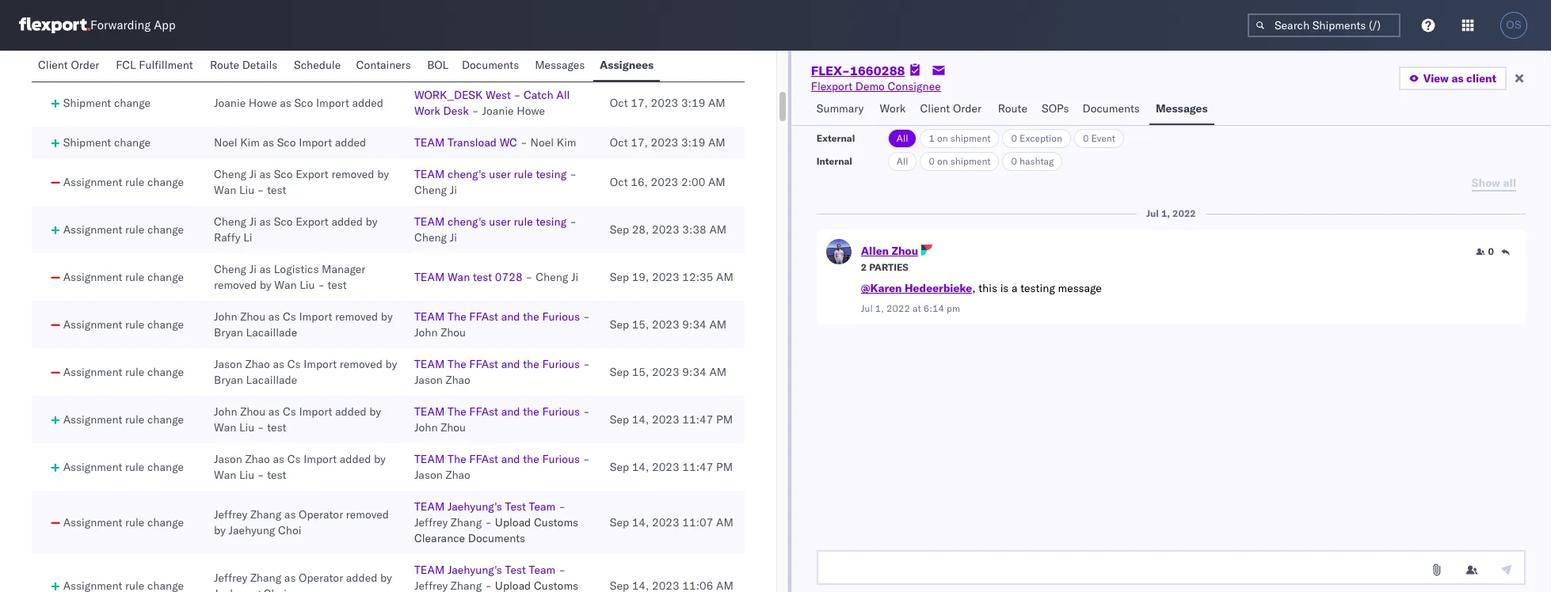 Task type: vqa. For each thing, say whether or not it's contained in the screenshot.
the left 'agent'
no



Task type: locate. For each thing, give the bounding box(es) containing it.
cheng
[[214, 167, 246, 181], [414, 183, 447, 197], [214, 215, 246, 229], [414, 231, 447, 245], [214, 262, 246, 277], [536, 270, 568, 284]]

liu for cheng ji as logistics manager removed by wan liu - test
[[300, 278, 315, 292]]

test for cheng ji as logistics manager removed by wan liu - test
[[328, 278, 347, 292]]

1 tesing from the top
[[536, 167, 567, 181]]

1 vertical spatial pm
[[716, 460, 733, 475]]

jaehyung
[[229, 524, 275, 538], [214, 587, 261, 593]]

test for cheng ji as sco export removed by wan liu - test
[[267, 183, 286, 197]]

operator inside jeffrey zhang as operator removed by jaehyung choi
[[299, 508, 343, 522]]

3 3:19 from the top
[[681, 135, 705, 150]]

0 vertical spatial 11:47
[[682, 413, 713, 427]]

4 assignment from the top
[[63, 318, 122, 332]]

as down jason zhao as cs import removed by bryan lacaillade
[[268, 405, 280, 419]]

cs
[[283, 310, 296, 324], [287, 357, 301, 372], [283, 405, 296, 419], [287, 452, 301, 467]]

allen
[[861, 244, 889, 258]]

4 the from the top
[[523, 452, 539, 467]]

cs down cheng ji as logistics manager removed by wan liu - test
[[283, 310, 296, 324]]

0 vertical spatial all button
[[888, 129, 917, 148]]

1 horizontal spatial pezza
[[529, 56, 558, 71]]

0 vertical spatial team the ffast and the furious - jason zhao
[[414, 357, 590, 387]]

7 assignment from the top
[[63, 460, 122, 475]]

0 vertical spatial logistics
[[307, 40, 352, 55]]

as
[[293, 40, 304, 55], [1452, 71, 1464, 86], [280, 96, 291, 110], [263, 135, 274, 150], [260, 167, 271, 181], [260, 215, 271, 229], [260, 262, 271, 277], [268, 310, 280, 324], [273, 357, 285, 372], [268, 405, 280, 419], [273, 452, 285, 467], [284, 508, 296, 522], [284, 571, 296, 586]]

1 vertical spatial team the ffast and the furious - jason zhao
[[414, 452, 590, 483]]

test up upload
[[505, 500, 526, 514]]

1 vertical spatial on
[[937, 155, 948, 167]]

assignment rule change for cheng ji as sco export added by raffy li
[[63, 223, 184, 237]]

howe
[[249, 96, 277, 110], [517, 104, 545, 118]]

john zhou as cs import added by wan liu - test
[[214, 405, 381, 435]]

cs down john zhou as cs import added by wan liu - test
[[287, 452, 301, 467]]

choi down jeffrey zhang as operator removed by jaehyung choi
[[263, 587, 287, 593]]

1 lacaillade from the top
[[246, 326, 297, 340]]

added for cheng ji as sco export added by raffy li
[[332, 215, 363, 229]]

0 horizontal spatial nicholas
[[214, 40, 258, 55]]

1 horizontal spatial order
[[953, 101, 982, 116]]

2 vertical spatial 14,
[[632, 516, 649, 530]]

import for john zhou as cs import added by wan liu - test
[[299, 405, 332, 419]]

shipment up 0 on shipment
[[951, 132, 991, 144]]

work
[[414, 56, 440, 71], [880, 101, 906, 116], [414, 104, 440, 118]]

1 vertical spatial 3:19
[[681, 96, 705, 110]]

cs inside john zhou as cs import removed by bryan lacaillade
[[283, 310, 296, 324]]

0 vertical spatial 3:19
[[681, 48, 705, 63]]

0
[[1011, 132, 1017, 144], [1083, 132, 1089, 144], [929, 155, 935, 167], [1011, 155, 1017, 167], [1488, 246, 1494, 258]]

cs down jason zhao as cs import removed by bryan lacaillade
[[283, 405, 296, 419]]

sep for john zhou as cs import added by wan liu - test
[[610, 413, 629, 427]]

2 15, from the top
[[632, 365, 649, 380]]

documents up event
[[1083, 101, 1140, 116]]

client order down flexport. image
[[38, 58, 99, 72]]

1 all button from the top
[[888, 129, 917, 148]]

manager inside cheng ji as logistics manager removed by wan liu - test
[[322, 262, 365, 277]]

0 vertical spatial 17,
[[631, 48, 648, 63]]

2 shipment from the top
[[951, 155, 991, 167]]

2 export from the top
[[296, 215, 329, 229]]

import inside john zhou as cs import added by wan liu - test
[[299, 405, 332, 419]]

team up customs
[[529, 500, 556, 514]]

jason zhao as cs import removed by bryan lacaillade
[[214, 357, 397, 387]]

rule for jeffrey zhang as operator removed by jaehyung choi
[[125, 516, 144, 530]]

all left 1
[[897, 132, 908, 144]]

0 vertical spatial shipment
[[951, 132, 991, 144]]

team cheng's user rule tesing - cheng ji for cheng ji as sco export added by raffy li
[[414, 215, 577, 245]]

order
[[71, 58, 99, 72], [953, 101, 982, 116]]

as down joanie howe as sco import added
[[263, 135, 274, 150]]

2 west - catch all work desk from the top
[[414, 88, 570, 118]]

import inside the "jason zhao as cs import added by wan liu - test"
[[304, 452, 337, 467]]

2 team from the top
[[529, 563, 556, 578]]

2 vertical spatial documents
[[468, 532, 525, 546]]

export down noel kim as sco import added
[[296, 167, 329, 181]]

1 the from the top
[[448, 310, 466, 324]]

jaehyung's down upload customs clearance documents on the left of the page
[[448, 563, 502, 578]]

1 horizontal spatial noel
[[531, 135, 554, 150]]

- inside cheng ji as logistics manager removed by wan liu - test
[[318, 278, 325, 292]]

tesing up team wan test 0728 - cheng ji
[[536, 215, 567, 229]]

9:34 for team the ffast and the furious - jason zhao
[[682, 365, 707, 380]]

2 user from the top
[[489, 215, 511, 229]]

0 vertical spatial oct 17, 2023 3:19 am
[[610, 48, 726, 63]]

removed for jason zhao as cs import removed by bryan lacaillade
[[340, 357, 383, 372]]

sco for cheng ji as sco export removed by wan liu - test
[[274, 167, 293, 181]]

1, inside @karen hedeerbieke , this is a testing message jul 1, 2022 at 6:14 pm
[[875, 303, 884, 315]]

1 vertical spatial all button
[[888, 152, 917, 171]]

0 vertical spatial manager
[[355, 40, 399, 55]]

as inside nicholas pezza as logistics manager added
[[293, 40, 304, 55]]

tesing down team transload wc - noel kim
[[536, 167, 567, 181]]

joanie down "route details" button
[[214, 96, 246, 110]]

3 assignment rule change from the top
[[63, 270, 184, 284]]

west - catch all work desk for joanie howe
[[414, 88, 570, 118]]

0 horizontal spatial client order button
[[32, 51, 110, 82]]

1 vertical spatial oct 17, 2023 3:19 am
[[610, 96, 726, 110]]

1 vertical spatial test
[[505, 563, 526, 578]]

am for jeffrey zhang as operator removed by jaehyung choi
[[716, 516, 734, 530]]

1 vertical spatial messages
[[1156, 101, 1208, 116]]

team cheng's user rule tesing - cheng ji up team wan test 0728 - cheng ji
[[414, 215, 577, 245]]

client order button
[[32, 51, 110, 82], [914, 94, 992, 125]]

order left fcl at the top left
[[71, 58, 99, 72]]

nicholas up - joanie howe
[[482, 56, 526, 71]]

0 vertical spatial order
[[71, 58, 99, 72]]

team for noel kim as sco import added
[[414, 135, 445, 150]]

1 vertical spatial 15,
[[632, 365, 649, 380]]

wan inside the "jason zhao as cs import added by wan liu - test"
[[214, 468, 236, 483]]

test down upload customs clearance documents on the left of the page
[[505, 563, 526, 578]]

choi up the "jeffrey zhang as operator added by jaehyung choi"
[[278, 524, 301, 538]]

0 vertical spatial documents
[[462, 58, 519, 72]]

1 work_desk from the top
[[414, 40, 483, 55]]

noel right wc
[[531, 135, 554, 150]]

2 11:47 from the top
[[682, 460, 713, 475]]

1 vertical spatial choi
[[263, 587, 287, 593]]

1 vertical spatial nicholas
[[482, 56, 526, 71]]

wan inside cheng ji as logistics manager removed by wan liu - test
[[274, 278, 297, 292]]

5 sep from the top
[[610, 413, 629, 427]]

1 vertical spatial shipment
[[951, 155, 991, 167]]

0 vertical spatial desk
[[443, 56, 469, 71]]

0 vertical spatial user
[[489, 167, 511, 181]]

cheng's for cheng ji as sco export removed by wan liu - test
[[448, 167, 486, 181]]

operator inside the "jeffrey zhang as operator added by jaehyung choi"
[[299, 571, 343, 586]]

jeffrey for jeffrey zhang as operator removed by jaehyung choi
[[214, 508, 247, 522]]

3 the from the top
[[523, 405, 539, 419]]

oct 17, 2023 3:19 am for - nicholas pezza
[[610, 48, 726, 63]]

shipment change
[[63, 48, 150, 63], [63, 96, 150, 110], [63, 135, 150, 150]]

0 vertical spatial work_desk
[[414, 40, 483, 55]]

3 17, from the top
[[631, 135, 648, 150]]

0 vertical spatial route
[[210, 58, 239, 72]]

4 and from the top
[[501, 452, 520, 467]]

manager down cheng ji as sco export added by raffy li
[[322, 262, 365, 277]]

1 sep from the top
[[610, 223, 629, 237]]

1 vertical spatial sep 15, 2023 9:34 am
[[610, 365, 727, 380]]

assignment rule change for jeffrey zhang as operator removed by jaehyung choi
[[63, 516, 184, 530]]

1 jaehyung's from the top
[[448, 500, 502, 514]]

kim right wc
[[557, 135, 576, 150]]

as inside the "jason zhao as cs import added by wan liu - test"
[[273, 452, 285, 467]]

3 shipment from the top
[[63, 135, 111, 150]]

liu inside cheng ji as logistics manager removed by wan liu - test
[[300, 278, 315, 292]]

1 vertical spatial team
[[529, 563, 556, 578]]

8 assignment from the top
[[63, 516, 122, 530]]

user down team transload wc - noel kim
[[489, 167, 511, 181]]

route left details
[[210, 58, 239, 72]]

work down the flexport demo consignee link
[[880, 101, 906, 116]]

ji down noel kim as sco import added
[[249, 167, 257, 181]]

3 oct 17, 2023 3:19 am from the top
[[610, 135, 726, 150]]

0 inside button
[[1488, 246, 1494, 258]]

1 team the ffast and the furious - john zhou from the top
[[414, 310, 590, 340]]

3 shipment change from the top
[[63, 135, 150, 150]]

catch up - nicholas pezza
[[524, 40, 554, 55]]

1 vertical spatial jaehyung's
[[448, 563, 502, 578]]

import down schedule "button"
[[316, 96, 349, 110]]

flexport. image
[[19, 17, 90, 33]]

3:19 for nicholas pezza
[[681, 48, 705, 63]]

ji left 19, on the top
[[571, 270, 579, 284]]

as down john zhou as cs import added by wan liu - test
[[273, 452, 285, 467]]

1 vertical spatial cheng's
[[448, 215, 486, 229]]

forwarding
[[90, 18, 151, 33]]

1 3:19 from the top
[[681, 48, 705, 63]]

test up the "jason zhao as cs import added by wan liu - test"
[[267, 421, 286, 435]]

1 vertical spatial client order
[[920, 101, 982, 116]]

import down john zhou as cs import removed by bryan lacaillade
[[304, 357, 337, 372]]

1 vertical spatial order
[[953, 101, 982, 116]]

choi inside the "jeffrey zhang as operator added by jaehyung choi"
[[263, 587, 287, 593]]

zhou inside john zhou as cs import removed by bryan lacaillade
[[240, 310, 266, 324]]

shipment change for nicholas
[[63, 48, 150, 63]]

1 horizontal spatial documents button
[[1076, 94, 1150, 125]]

as inside cheng ji as logistics manager removed by wan liu - test
[[260, 262, 271, 277]]

am for cheng ji as sco export added by raffy li
[[709, 223, 727, 237]]

ji inside cheng ji as logistics manager removed by wan liu - test
[[249, 262, 257, 277]]

lacaillade inside jason zhao as cs import removed by bryan lacaillade
[[246, 373, 297, 387]]

test up jeffrey zhang as operator removed by jaehyung choi
[[267, 468, 286, 483]]

import up cheng ji as sco export removed by wan liu - test
[[299, 135, 332, 150]]

0 horizontal spatial messages
[[535, 58, 585, 72]]

desk for - nicholas pezza
[[443, 56, 469, 71]]

1 vertical spatial west
[[486, 88, 511, 102]]

team cheng's user rule tesing - cheng ji
[[414, 167, 577, 197], [414, 215, 577, 245]]

lacaillade up jason zhao as cs import removed by bryan lacaillade
[[246, 326, 297, 340]]

import inside jason zhao as cs import removed by bryan lacaillade
[[304, 357, 337, 372]]

export inside cheng ji as sco export removed by wan liu - test
[[296, 167, 329, 181]]

as down cheng ji as sco export added by raffy li
[[260, 262, 271, 277]]

assignment rule change for jason zhao as cs import removed by bryan lacaillade
[[63, 365, 184, 380]]

jeffrey inside the "jeffrey zhang as operator added by jaehyung choi"
[[214, 571, 247, 586]]

0 vertical spatial 9:34
[[682, 318, 707, 332]]

cs inside jason zhao as cs import removed by bryan lacaillade
[[287, 357, 301, 372]]

sep 28, 2023 3:38 am
[[610, 223, 727, 237]]

shipment down '1 on shipment'
[[951, 155, 991, 167]]

sep for john zhou as cs import removed by bryan lacaillade
[[610, 318, 629, 332]]

user
[[489, 167, 511, 181], [489, 215, 511, 229]]

1 and from the top
[[501, 310, 520, 324]]

1 14, from the top
[[632, 413, 649, 427]]

lacaillade inside john zhou as cs import removed by bryan lacaillade
[[246, 326, 297, 340]]

am for jason zhao as cs import removed by bryan lacaillade
[[709, 365, 727, 380]]

1 vertical spatial tesing
[[536, 215, 567, 229]]

0 hashtag
[[1011, 155, 1054, 167]]

1 team from the top
[[414, 135, 445, 150]]

logistics for pezza
[[307, 40, 352, 55]]

the for jason zhao as cs import removed by bryan lacaillade
[[448, 357, 466, 372]]

user for sep 28, 2023 3:38 am
[[489, 215, 511, 229]]

2 all button from the top
[[888, 152, 917, 171]]

2 14, from the top
[[632, 460, 649, 475]]

documents button up event
[[1076, 94, 1150, 125]]

1 noel from the left
[[214, 135, 237, 150]]

0 vertical spatial jaehyung
[[229, 524, 275, 538]]

1 vertical spatial team the ffast and the furious - john zhou
[[414, 405, 590, 435]]

added inside the "jason zhao as cs import added by wan liu - test"
[[340, 452, 371, 467]]

1 horizontal spatial route
[[998, 101, 1028, 116]]

bryan for jason
[[214, 373, 243, 387]]

west - catch all work desk
[[414, 40, 570, 71], [414, 88, 570, 118]]

team the ffast and the furious - john zhou
[[414, 310, 590, 340], [414, 405, 590, 435]]

as up "schedule"
[[293, 40, 304, 55]]

0 vertical spatial operator
[[299, 508, 343, 522]]

1 horizontal spatial client order button
[[914, 94, 992, 125]]

2 team from the top
[[414, 167, 445, 181]]

1 vertical spatial client
[[920, 101, 950, 116]]

1 vertical spatial jaehyung
[[214, 587, 261, 593]]

1 west from the top
[[486, 40, 511, 55]]

sco for joanie howe as sco import added
[[294, 96, 313, 110]]

pezza up details
[[261, 40, 290, 55]]

external
[[817, 132, 855, 144]]

catch for pezza
[[524, 40, 554, 55]]

1 17, from the top
[[631, 48, 648, 63]]

consignee
[[888, 79, 941, 93]]

jason
[[214, 357, 242, 372], [414, 373, 443, 387], [214, 452, 242, 467], [414, 468, 443, 483]]

1 cheng's from the top
[[448, 167, 486, 181]]

team
[[529, 500, 556, 514], [529, 563, 556, 578]]

choi inside jeffrey zhang as operator removed by jaehyung choi
[[278, 524, 301, 538]]

2 operator from the top
[[299, 571, 343, 586]]

liu inside the "jason zhao as cs import added by wan liu - test"
[[239, 468, 255, 483]]

2 3:19 from the top
[[681, 96, 705, 110]]

7 sep from the top
[[610, 516, 629, 530]]

demo
[[856, 79, 885, 93]]

client order button down flexport. image
[[32, 51, 110, 82]]

17, for nicholas pezza
[[631, 48, 648, 63]]

added inside cheng ji as sco export added by raffy li
[[332, 215, 363, 229]]

- inside cheng ji as sco export removed by wan liu - test
[[257, 183, 264, 197]]

None text field
[[817, 551, 1526, 586]]

all up - nicholas pezza
[[556, 40, 570, 55]]

sep 15, 2023 9:34 am for team the ffast and the furious - jason zhao
[[610, 365, 727, 380]]

team inside team jaehyung's test team - jeffrey zhang -
[[529, 500, 556, 514]]

ji inside cheng ji as sco export removed by wan liu - test
[[249, 167, 257, 181]]

2023 for joanie howe as sco import added
[[651, 96, 678, 110]]

operator down the "jason zhao as cs import added by wan liu - test"
[[299, 508, 343, 522]]

forwarding app
[[90, 18, 176, 33]]

sep 15, 2023 9:34 am
[[610, 318, 727, 332], [610, 365, 727, 380]]

sep for cheng ji as logistics manager removed by wan liu - test
[[610, 270, 629, 284]]

2 9:34 from the top
[[682, 365, 707, 380]]

west - catch all work desk up - joanie howe
[[414, 40, 570, 71]]

3 the from the top
[[448, 405, 466, 419]]

as down john zhou as cs import removed by bryan lacaillade
[[273, 357, 285, 372]]

1 vertical spatial user
[[489, 215, 511, 229]]

0 vertical spatial test
[[505, 500, 526, 514]]

desk up 'transload'
[[443, 104, 469, 118]]

cheng's up team wan test 0728 - cheng ji
[[448, 215, 486, 229]]

ji up li at the top left
[[249, 215, 257, 229]]

client up 1
[[920, 101, 950, 116]]

work inside button
[[880, 101, 906, 116]]

1 ffast from the top
[[469, 310, 498, 324]]

nicholas up route details
[[214, 40, 258, 55]]

4 team from the top
[[414, 270, 445, 284]]

assignees
[[600, 58, 654, 72]]

0 vertical spatial sep 15, 2023 9:34 am
[[610, 318, 727, 332]]

export for removed
[[296, 167, 329, 181]]

2 test from the top
[[505, 563, 526, 578]]

pezza up - joanie howe
[[529, 56, 558, 71]]

liu inside john zhou as cs import added by wan liu - test
[[239, 421, 255, 435]]

3 sep from the top
[[610, 318, 629, 332]]

cheng inside cheng ji as sco export added by raffy li
[[214, 215, 246, 229]]

0 vertical spatial team cheng's user rule tesing - cheng ji
[[414, 167, 577, 197]]

1 oct 17, 2023 3:19 am from the top
[[610, 48, 726, 63]]

john inside john zhou as cs import removed by bryan lacaillade
[[214, 310, 237, 324]]

8 assignment rule change from the top
[[63, 516, 184, 530]]

sco for noel kim as sco import added
[[277, 135, 296, 150]]

@karen
[[861, 281, 902, 296]]

0 for 0 exception
[[1011, 132, 1017, 144]]

jaehyung for jeffrey zhang as operator removed by jaehyung choi
[[229, 524, 275, 538]]

0 vertical spatial client
[[38, 58, 68, 72]]

2 team the ffast and the furious - jason zhao from the top
[[414, 452, 590, 483]]

4 the from the top
[[448, 452, 466, 467]]

change for john zhou as cs import added by wan liu - test
[[147, 413, 184, 427]]

desk
[[443, 56, 469, 71], [443, 104, 469, 118]]

3 assignment from the top
[[63, 270, 122, 284]]

0 vertical spatial west - catch all work desk
[[414, 40, 570, 71]]

1 horizontal spatial client order
[[920, 101, 982, 116]]

added for noel kim as sco import added
[[335, 135, 366, 150]]

jason inside the "jason zhao as cs import added by wan liu - test"
[[214, 452, 242, 467]]

logistics for ji
[[274, 262, 319, 277]]

export down cheng ji as sco export removed by wan liu - test
[[296, 215, 329, 229]]

oct for team cheng's user rule tesing - cheng ji
[[610, 175, 628, 189]]

nicholas
[[214, 40, 258, 55], [482, 56, 526, 71]]

2 vertical spatial oct 17, 2023 3:19 am
[[610, 135, 726, 150]]

work_desk for - joanie howe
[[414, 88, 483, 102]]

by inside john zhou as cs import added by wan liu - test
[[369, 405, 381, 419]]

manager inside nicholas pezza as logistics manager added
[[355, 40, 399, 55]]

team for team jaehyung's test team - jeffrey zhang -
[[529, 500, 556, 514]]

1 vertical spatial 11:47
[[682, 460, 713, 475]]

howe up wc
[[517, 104, 545, 118]]

1 test from the top
[[505, 500, 526, 514]]

assignment
[[63, 175, 122, 189], [63, 223, 122, 237], [63, 270, 122, 284], [63, 318, 122, 332], [63, 365, 122, 380], [63, 413, 122, 427], [63, 460, 122, 475], [63, 516, 122, 530]]

0 vertical spatial on
[[937, 132, 948, 144]]

import down jason zhao as cs import removed by bryan lacaillade
[[299, 405, 332, 419]]

6 assignment rule change from the top
[[63, 413, 184, 427]]

work right containers
[[414, 56, 440, 71]]

shipment for nicholas
[[63, 48, 111, 63]]

as down noel kim as sco import added
[[260, 167, 271, 181]]

1 vertical spatial west - catch all work desk
[[414, 88, 570, 118]]

furious for john zhou as cs import removed by bryan lacaillade
[[542, 310, 580, 324]]

sco down cheng ji as sco export removed by wan liu - test
[[274, 215, 293, 229]]

import down cheng ji as logistics manager removed by wan liu - test
[[299, 310, 332, 324]]

team the ffast and the furious - jason zhao for sep 14, 2023 11:47 pm
[[414, 452, 590, 483]]

sco down noel kim as sco import added
[[274, 167, 293, 181]]

change for cheng ji as sco export removed by wan liu - test
[[147, 175, 184, 189]]

as up noel kim as sco import added
[[280, 96, 291, 110]]

1 kim from the left
[[240, 135, 260, 150]]

by inside cheng ji as logistics manager removed by wan liu - test
[[260, 278, 271, 292]]

as inside the "jeffrey zhang as operator added by jaehyung choi"
[[284, 571, 296, 586]]

1 vertical spatial logistics
[[274, 262, 319, 277]]

3 team from the top
[[414, 215, 445, 229]]

1 the from the top
[[523, 310, 539, 324]]

liu up john zhou as cs import removed by bryan lacaillade
[[300, 278, 315, 292]]

rule for john zhou as cs import added by wan liu - test
[[125, 413, 144, 427]]

jeffrey inside jeffrey zhang as operator removed by jaehyung choi
[[214, 508, 247, 522]]

operator down jeffrey zhang as operator removed by jaehyung choi
[[299, 571, 343, 586]]

messages
[[535, 58, 585, 72], [1156, 101, 1208, 116]]

sco inside cheng ji as sco export removed by wan liu - test
[[274, 167, 293, 181]]

bryan inside john zhou as cs import removed by bryan lacaillade
[[214, 326, 243, 340]]

lacaillade up john zhou as cs import added by wan liu - test
[[246, 373, 297, 387]]

1 vertical spatial operator
[[299, 571, 343, 586]]

import
[[316, 96, 349, 110], [299, 135, 332, 150], [299, 310, 332, 324], [304, 357, 337, 372], [299, 405, 332, 419], [304, 452, 337, 467]]

import inside john zhou as cs import removed by bryan lacaillade
[[299, 310, 332, 324]]

0 vertical spatial team
[[529, 500, 556, 514]]

desk left - nicholas pezza
[[443, 56, 469, 71]]

1 vertical spatial team cheng's user rule tesing - cheng ji
[[414, 215, 577, 245]]

1 team cheng's user rule tesing - cheng ji from the top
[[414, 167, 577, 197]]

zhang up clearance
[[451, 516, 482, 530]]

change for jason zhao as cs import added by wan liu - test
[[147, 460, 184, 475]]

as down cheng ji as logistics manager removed by wan liu - test
[[268, 310, 280, 324]]

jaehyung inside the "jeffrey zhang as operator added by jaehyung choi"
[[214, 587, 261, 593]]

by inside the "jason zhao as cs import added by wan liu - test"
[[374, 452, 386, 467]]

as inside jeffrey zhang as operator removed by jaehyung choi
[[284, 508, 296, 522]]

all button down work button
[[888, 152, 917, 171]]

test inside the "jason zhao as cs import added by wan liu - test"
[[267, 468, 286, 483]]

9 team from the top
[[414, 500, 445, 514]]

as inside jason zhao as cs import removed by bryan lacaillade
[[273, 357, 285, 372]]

0 vertical spatial cheng's
[[448, 167, 486, 181]]

containers
[[356, 58, 411, 72]]

2 shipment change from the top
[[63, 96, 150, 110]]

work down bol button
[[414, 104, 440, 118]]

client order
[[38, 58, 99, 72], [920, 101, 982, 116]]

8 team from the top
[[414, 452, 445, 467]]

2023 for jason zhao as cs import removed by bryan lacaillade
[[652, 365, 680, 380]]

as for jason zhao as cs import added by wan liu - test
[[273, 452, 285, 467]]

by inside cheng ji as sco export removed by wan liu - test
[[377, 167, 389, 181]]

6 assignment from the top
[[63, 413, 122, 427]]

west up - joanie howe
[[486, 88, 511, 102]]

cheng ji as logistics manager removed by wan liu - test
[[214, 262, 365, 292]]

1 export from the top
[[296, 167, 329, 181]]

1 vertical spatial shipment
[[63, 96, 111, 110]]

removed inside john zhou as cs import removed by bryan lacaillade
[[335, 310, 378, 324]]

2 oct from the top
[[610, 96, 628, 110]]

2 tesing from the top
[[536, 215, 567, 229]]

2 bryan from the top
[[214, 373, 243, 387]]

logistics down cheng ji as sco export added by raffy li
[[274, 262, 319, 277]]

1 vertical spatial documents
[[1083, 101, 1140, 116]]

choi
[[278, 524, 301, 538], [263, 587, 287, 593]]

6:14
[[924, 303, 944, 315]]

order up '1 on shipment'
[[953, 101, 982, 116]]

view as client
[[1424, 71, 1497, 86]]

1 vertical spatial manager
[[322, 262, 365, 277]]

test up john zhou as cs import removed by bryan lacaillade
[[328, 278, 347, 292]]

west - catch all work desk up team transload wc - noel kim
[[414, 88, 570, 118]]

schedule button
[[288, 51, 350, 82]]

3 and from the top
[[501, 405, 520, 419]]

0 event
[[1083, 132, 1116, 144]]

sco inside cheng ji as sco export added by raffy li
[[274, 215, 293, 229]]

test for jason zhao as cs import added by wan liu - test
[[267, 468, 286, 483]]

as inside cheng ji as sco export removed by wan liu - test
[[260, 167, 271, 181]]

team
[[414, 135, 445, 150], [414, 167, 445, 181], [414, 215, 445, 229], [414, 270, 445, 284], [414, 310, 445, 324], [414, 357, 445, 372], [414, 405, 445, 419], [414, 452, 445, 467], [414, 500, 445, 514], [414, 563, 445, 578]]

allen zhou button
[[861, 244, 918, 258]]

all
[[556, 40, 570, 55], [556, 88, 570, 102], [897, 132, 908, 144], [897, 155, 908, 167]]

ji down 'transload'
[[450, 183, 457, 197]]

cs for jason zhao as cs import removed by bryan lacaillade
[[287, 357, 301, 372]]

0 vertical spatial shipment change
[[63, 48, 150, 63]]

wan inside cheng ji as sco export removed by wan liu - test
[[214, 183, 236, 197]]

2 work_desk from the top
[[414, 88, 483, 102]]

sco down joanie howe as sco import added
[[277, 135, 296, 150]]

1 vertical spatial work_desk
[[414, 88, 483, 102]]

0 vertical spatial jaehyung's
[[448, 500, 502, 514]]

test inside john zhou as cs import added by wan liu - test
[[267, 421, 286, 435]]

2 cheng's from the top
[[448, 215, 486, 229]]

cs inside the "jason zhao as cs import added by wan liu - test"
[[287, 452, 301, 467]]

2023 for jason zhao as cs import added by wan liu - test
[[652, 460, 680, 475]]

by inside john zhou as cs import removed by bryan lacaillade
[[381, 310, 393, 324]]

as inside cheng ji as sco export added by raffy li
[[260, 215, 271, 229]]

logistics inside cheng ji as logistics manager removed by wan liu - test
[[274, 262, 319, 277]]

15, for team the ffast and the furious - jason zhao
[[632, 365, 649, 380]]

joanie up team transload wc - noel kim
[[482, 104, 514, 118]]

1 vertical spatial export
[[296, 215, 329, 229]]

os
[[1506, 19, 1522, 31]]

1 west - catch all work desk from the top
[[414, 40, 570, 71]]

17,
[[631, 48, 648, 63], [631, 96, 648, 110], [631, 135, 648, 150]]

ji inside cheng ji as sco export added by raffy li
[[249, 215, 257, 229]]

1
[[929, 132, 935, 144]]

route
[[210, 58, 239, 72], [998, 101, 1028, 116]]

2 the from the top
[[523, 357, 539, 372]]

4 sep from the top
[[610, 365, 629, 380]]

and
[[501, 310, 520, 324], [501, 357, 520, 372], [501, 405, 520, 419], [501, 452, 520, 467]]

am for joanie howe as sco import added
[[708, 96, 726, 110]]

work for - joanie howe
[[414, 104, 440, 118]]

client order button up '1 on shipment'
[[914, 94, 992, 125]]

rule
[[514, 167, 533, 181], [125, 175, 144, 189], [514, 215, 533, 229], [125, 223, 144, 237], [125, 270, 144, 284], [125, 318, 144, 332], [125, 365, 144, 380], [125, 413, 144, 427], [125, 460, 144, 475], [125, 516, 144, 530]]

sco down schedule "button"
[[294, 96, 313, 110]]

jaehyung's inside team jaehyung's test team - jeffrey zhang -
[[448, 500, 502, 514]]

catch
[[524, 40, 554, 55], [524, 88, 554, 102]]

pm for team the ffast and the furious - jason zhao
[[716, 460, 733, 475]]

2 sep 15, 2023 9:34 am from the top
[[610, 365, 727, 380]]

3 ffast from the top
[[469, 405, 498, 419]]

zhang inside jeffrey zhang as operator removed by jaehyung choi
[[250, 508, 281, 522]]

2 sep from the top
[[610, 270, 629, 284]]

added
[[214, 56, 245, 71], [352, 96, 384, 110], [335, 135, 366, 150], [332, 215, 363, 229], [335, 405, 367, 419], [340, 452, 371, 467], [346, 571, 377, 586]]

lacaillade for zhou
[[246, 326, 297, 340]]

export inside cheng ji as sco export added by raffy li
[[296, 215, 329, 229]]

4 ffast from the top
[[469, 452, 498, 467]]

removed inside cheng ji as logistics manager removed by wan liu - test
[[214, 278, 257, 292]]

2 lacaillade from the top
[[246, 373, 297, 387]]

17, for noel kim
[[631, 135, 648, 150]]

1 vertical spatial 17,
[[631, 96, 648, 110]]

kim down joanie howe as sco import added
[[240, 135, 260, 150]]

lacaillade
[[246, 326, 297, 340], [246, 373, 297, 387]]

test for team jaehyung's test team - jeffrey zhang -
[[505, 500, 526, 514]]

removed inside cheng ji as sco export removed by wan liu - test
[[332, 167, 374, 181]]

- inside john zhou as cs import added by wan liu - test
[[257, 421, 264, 435]]

documents button up - joanie howe
[[456, 51, 529, 82]]

1 furious from the top
[[542, 310, 580, 324]]

cheng inside cheng ji as sco export removed by wan liu - test
[[214, 167, 246, 181]]

1 vertical spatial lacaillade
[[246, 373, 297, 387]]

zhao inside the "jason zhao as cs import added by wan liu - test"
[[245, 452, 270, 467]]

1 vertical spatial 9:34
[[682, 365, 707, 380]]

2022
[[1173, 208, 1196, 219], [887, 303, 910, 315]]

test for john zhou as cs import added by wan liu - test
[[267, 421, 286, 435]]

as inside john zhou as cs import added by wan liu - test
[[268, 405, 280, 419]]

,
[[972, 281, 976, 296]]

zhang down jeffrey zhang as operator removed by jaehyung choi
[[250, 571, 281, 586]]

2 assignment rule change from the top
[[63, 223, 184, 237]]

route button
[[992, 94, 1036, 125]]

zhang inside the "jeffrey zhang as operator added by jaehyung choi"
[[250, 571, 281, 586]]

1 15, from the top
[[632, 318, 649, 332]]

cheng's down 'transload'
[[448, 167, 486, 181]]

logistics inside nicholas pezza as logistics manager added
[[307, 40, 352, 55]]

0 horizontal spatial messages button
[[529, 51, 593, 82]]

1 oct from the top
[[610, 48, 628, 63]]

1 user from the top
[[489, 167, 511, 181]]

rule for cheng ji as sco export removed by wan liu - test
[[125, 175, 144, 189]]

work_desk up bol
[[414, 40, 483, 55]]

0 vertical spatial 15,
[[632, 318, 649, 332]]

0 horizontal spatial client order
[[38, 58, 99, 72]]

7 team from the top
[[414, 405, 445, 419]]

2 vertical spatial shipment change
[[63, 135, 150, 150]]

bryan inside jason zhao as cs import removed by bryan lacaillade
[[214, 373, 243, 387]]

ji down li at the top left
[[249, 262, 257, 277]]

messages button
[[529, 51, 593, 82], [1150, 94, 1214, 125]]

1 9:34 from the top
[[682, 318, 707, 332]]

client order up '1 on shipment'
[[920, 101, 982, 116]]

by inside jason zhao as cs import removed by bryan lacaillade
[[385, 357, 397, 372]]

1 vertical spatial jul
[[861, 303, 873, 315]]

0 vertical spatial export
[[296, 167, 329, 181]]

zhou inside john zhou as cs import added by wan liu - test
[[240, 405, 266, 419]]

liu up li at the top left
[[239, 183, 255, 197]]

liu up the "jason zhao as cs import added by wan liu - test"
[[239, 421, 255, 435]]

5 assignment from the top
[[63, 365, 122, 380]]

pm
[[947, 303, 960, 315]]

2 west from the top
[[486, 88, 511, 102]]

nicholas inside nicholas pezza as logistics manager added
[[214, 40, 258, 55]]

0 horizontal spatial 2022
[[887, 303, 910, 315]]

oct 17, 2023 3:19 am for - joanie howe
[[610, 96, 726, 110]]

as inside john zhou as cs import removed by bryan lacaillade
[[268, 310, 280, 324]]

import for jason zhao as cs import removed by bryan lacaillade
[[304, 357, 337, 372]]

team the ffast and the furious - jason zhao
[[414, 357, 590, 387], [414, 452, 590, 483]]

clearance
[[414, 532, 465, 546]]

1 shipment from the top
[[951, 132, 991, 144]]

wan for jason zhao as cs import added by wan liu - test
[[214, 468, 236, 483]]

by for john zhou as cs import added by wan liu - test
[[369, 405, 381, 419]]

noel kim as sco import added
[[214, 135, 366, 150]]

import down john zhou as cs import added by wan liu - test
[[304, 452, 337, 467]]

1 vertical spatial route
[[998, 101, 1028, 116]]

1 vertical spatial desk
[[443, 104, 469, 118]]

1 on from the top
[[937, 132, 948, 144]]

1 vertical spatial documents button
[[1076, 94, 1150, 125]]

0 vertical spatial tesing
[[536, 167, 567, 181]]

jeffrey zhang as operator added by jaehyung choi
[[214, 571, 392, 593]]

1 sep 14, 2023 11:47 pm from the top
[[610, 413, 733, 427]]

bol
[[427, 58, 449, 72]]

client down flexport. image
[[38, 58, 68, 72]]

as inside button
[[1452, 71, 1464, 86]]

2 catch from the top
[[524, 88, 554, 102]]

documents
[[462, 58, 519, 72], [1083, 101, 1140, 116], [468, 532, 525, 546]]

1 vertical spatial catch
[[524, 88, 554, 102]]

16,
[[631, 175, 648, 189]]

team transload wc - noel kim
[[414, 135, 576, 150]]

1,
[[1161, 208, 1170, 219], [875, 303, 884, 315]]

1 horizontal spatial jul
[[1146, 208, 1159, 219]]

1 horizontal spatial kim
[[557, 135, 576, 150]]

added inside john zhou as cs import added by wan liu - test
[[335, 405, 367, 419]]

2 oct 17, 2023 3:19 am from the top
[[610, 96, 726, 110]]

3:19 for joanie howe
[[681, 96, 705, 110]]

as down jeffrey zhang as operator removed by jaehyung choi
[[284, 571, 296, 586]]

test inside cheng ji as logistics manager removed by wan liu - test
[[328, 278, 347, 292]]

furious for jason zhao as cs import removed by bryan lacaillade
[[542, 357, 580, 372]]

0 vertical spatial pezza
[[261, 40, 290, 55]]

removed inside jason zhao as cs import removed by bryan lacaillade
[[340, 357, 383, 372]]

bryan
[[214, 326, 243, 340], [214, 373, 243, 387]]

4 oct from the top
[[610, 175, 628, 189]]

cs inside john zhou as cs import added by wan liu - test
[[283, 405, 296, 419]]

the for jason zhao as cs import added by wan liu - test
[[448, 452, 466, 467]]

west
[[486, 40, 511, 55], [486, 88, 511, 102]]

work_desk down bol button
[[414, 88, 483, 102]]

noel down "route details" button
[[214, 135, 237, 150]]

2 jaehyung's from the top
[[448, 563, 502, 578]]

0 for 0 on shipment
[[929, 155, 935, 167]]

hedeerbieke
[[905, 281, 972, 296]]

jaehyung inside jeffrey zhang as operator removed by jaehyung choi
[[229, 524, 275, 538]]

wan inside john zhou as cs import added by wan liu - test
[[214, 421, 236, 435]]

transload
[[448, 135, 497, 150]]

user up team wan test 0728 - cheng ji
[[489, 215, 511, 229]]

3 oct from the top
[[610, 135, 628, 150]]

0 vertical spatial shipment
[[63, 48, 111, 63]]

0 horizontal spatial order
[[71, 58, 99, 72]]

6 team from the top
[[414, 357, 445, 372]]

test inside cheng ji as sco export removed by wan liu - test
[[267, 183, 286, 197]]

change for cheng ji as logistics manager removed by wan liu - test
[[147, 270, 184, 284]]

test inside team jaehyung's test team - jeffrey zhang -
[[505, 500, 526, 514]]

operator
[[299, 508, 343, 522], [299, 571, 343, 586]]

and for jason zhao as cs import added by wan liu - test
[[501, 452, 520, 467]]

work_desk for - nicholas pezza
[[414, 40, 483, 55]]

1 team from the top
[[529, 500, 556, 514]]

team for john zhou as cs import removed by bryan lacaillade
[[414, 310, 445, 324]]

catch up - joanie howe
[[524, 88, 554, 102]]

2 shipment from the top
[[63, 96, 111, 110]]



Task type: describe. For each thing, give the bounding box(es) containing it.
user for oct 16, 2023 2:00 am
[[489, 167, 511, 181]]

app
[[154, 18, 176, 33]]

sops
[[1042, 101, 1069, 116]]

jason zhao as cs import added by wan liu - test
[[214, 452, 386, 483]]

0 vertical spatial 1,
[[1161, 208, 1170, 219]]

desk for - joanie howe
[[443, 104, 469, 118]]

@karen hedeerbieke button
[[861, 281, 972, 296]]

2023 for john zhou as cs import removed by bryan lacaillade
[[652, 318, 680, 332]]

allen zhou
[[861, 244, 918, 258]]

- joanie howe
[[472, 104, 545, 118]]

west - catch all work desk for nicholas pezza
[[414, 40, 570, 71]]

rule for cheng ji as logistics manager removed by wan liu - test
[[125, 270, 144, 284]]

added inside the "jeffrey zhang as operator added by jaehyung choi"
[[346, 571, 377, 586]]

0728
[[495, 270, 523, 284]]

a
[[1012, 281, 1018, 296]]

0 for 0 hashtag
[[1011, 155, 1017, 167]]

cheng inside cheng ji as logistics manager removed by wan liu - test
[[214, 262, 246, 277]]

14, for team the ffast and the furious - jason zhao
[[632, 460, 649, 475]]

removed for cheng ji as sco export removed by wan liu - test
[[332, 167, 374, 181]]

zhang for jeffrey zhang as operator added by jaehyung choi
[[250, 571, 281, 586]]

- nicholas pezza
[[472, 56, 558, 71]]

west for joanie
[[486, 88, 511, 102]]

test left 0728
[[473, 270, 492, 284]]

1 horizontal spatial 2022
[[1173, 208, 1196, 219]]

li
[[243, 231, 252, 245]]

by inside jeffrey zhang as operator removed by jaehyung choi
[[214, 524, 226, 538]]

john zhou as cs import removed by bryan lacaillade
[[214, 310, 393, 340]]

team the ffast and the furious - jason zhao for sep 15, 2023 9:34 am
[[414, 357, 590, 387]]

@karen hedeerbieke , this is a testing message jul 1, 2022 at 6:14 pm
[[861, 281, 1102, 315]]

jaehyung's for team jaehyung's test team -
[[448, 563, 502, 578]]

on for 0
[[937, 155, 948, 167]]

fcl fulfillment
[[116, 58, 193, 72]]

0 on shipment
[[929, 155, 991, 167]]

shipment for noel
[[63, 135, 111, 150]]

assignment for jason zhao as cs import removed by bryan lacaillade
[[63, 365, 122, 380]]

jeffrey zhang as operator removed by jaehyung choi
[[214, 508, 389, 538]]

1660288
[[850, 63, 905, 78]]

- inside the "jason zhao as cs import added by wan liu - test"
[[257, 468, 264, 483]]

schedule
[[294, 58, 341, 72]]

sops button
[[1036, 94, 1076, 125]]

0 exception
[[1011, 132, 1062, 144]]

team for cheng ji as sco export added by raffy li
[[414, 215, 445, 229]]

jeffrey inside team jaehyung's test team - jeffrey zhang -
[[414, 516, 448, 530]]

sep 19, 2023 12:35 am
[[610, 270, 734, 284]]

on for 1
[[937, 132, 948, 144]]

fcl fulfillment button
[[110, 51, 204, 82]]

all button for 0
[[888, 152, 917, 171]]

0 horizontal spatial client
[[38, 58, 68, 72]]

all down work button
[[897, 155, 908, 167]]

am for john zhou as cs import removed by bryan lacaillade
[[709, 318, 727, 332]]

28,
[[632, 223, 649, 237]]

ffast for jason zhao as cs import added by wan liu - test
[[469, 452, 498, 467]]

client
[[1467, 71, 1497, 86]]

pm for team the ffast and the furious - john zhou
[[716, 413, 733, 427]]

flexport
[[811, 79, 853, 93]]

1 vertical spatial client order button
[[914, 94, 992, 125]]

joanie howe as sco import added
[[214, 96, 384, 110]]

rule for jason zhao as cs import removed by bryan lacaillade
[[125, 365, 144, 380]]

assignees button
[[593, 51, 660, 82]]

west for nicholas
[[486, 40, 511, 55]]

removed inside jeffrey zhang as operator removed by jaehyung choi
[[346, 508, 389, 522]]

documents inside upload customs clearance documents
[[468, 532, 525, 546]]

0 for 0 event
[[1083, 132, 1089, 144]]

view
[[1424, 71, 1449, 86]]

containers button
[[350, 51, 421, 82]]

catch for howe
[[524, 88, 554, 102]]

flex-1660288 link
[[811, 63, 905, 78]]

view as client button
[[1399, 67, 1507, 90]]

team jaehyung's test team -
[[414, 563, 566, 578]]

0 vertical spatial messages button
[[529, 51, 593, 82]]

liu for john zhou as cs import added by wan liu - test
[[239, 421, 255, 435]]

oct 17, 2023 3:19 am for team transload wc - noel kim
[[610, 135, 726, 150]]

0 vertical spatial jul
[[1146, 208, 1159, 219]]

10 team from the top
[[414, 563, 445, 578]]

nicholas pezza as logistics manager added
[[214, 40, 399, 71]]

jul inside @karen hedeerbieke , this is a testing message jul 1, 2022 at 6:14 pm
[[861, 303, 873, 315]]

event
[[1091, 132, 1116, 144]]

14, for team the ffast and the furious - john zhou
[[632, 413, 649, 427]]

testing
[[1021, 281, 1055, 296]]

sep 14, 2023 11:47 pm for team the ffast and the furious - jason zhao
[[610, 460, 733, 475]]

details
[[242, 58, 278, 72]]

team for cheng ji as logistics manager removed by wan liu - test
[[414, 270, 445, 284]]

2 noel from the left
[[531, 135, 554, 150]]

team the ffast and the furious - john zhou for sep 15, 2023 9:34 am
[[414, 310, 590, 340]]

summary button
[[810, 94, 874, 125]]

2023 for nicholas pezza as logistics manager added
[[651, 48, 678, 63]]

2 parties
[[861, 261, 909, 273]]

19,
[[632, 270, 649, 284]]

sep for cheng ji as sco export added by raffy li
[[610, 223, 629, 237]]

added for jason zhao as cs import added by wan liu - test
[[340, 452, 371, 467]]

2023 for cheng ji as logistics manager removed by wan liu - test
[[652, 270, 680, 284]]

added for joanie howe as sco import added
[[352, 96, 384, 110]]

sep 14, 2023 11:07 am
[[610, 516, 734, 530]]

parties
[[869, 261, 909, 273]]

team jaehyung's test team - jeffrey zhang -
[[414, 500, 566, 530]]

this
[[979, 281, 998, 296]]

2 kim from the left
[[557, 135, 576, 150]]

assignment for cheng ji as sco export added by raffy li
[[63, 223, 122, 237]]

assignment for cheng ji as logistics manager removed by wan liu - test
[[63, 270, 122, 284]]

fulfillment
[[139, 58, 193, 72]]

3 14, from the top
[[632, 516, 649, 530]]

route details
[[210, 58, 278, 72]]

import for joanie howe as sco import added
[[316, 96, 349, 110]]

shipment change for noel
[[63, 135, 150, 150]]

hashtag
[[1020, 155, 1054, 167]]

fcl
[[116, 58, 136, 72]]

0 vertical spatial client order button
[[32, 51, 110, 82]]

0 horizontal spatial joanie
[[214, 96, 246, 110]]

by for cheng ji as logistics manager removed by wan liu - test
[[260, 278, 271, 292]]

11:47 for team the ffast and the furious - john zhou
[[682, 413, 713, 427]]

message
[[1058, 281, 1102, 296]]

by for cheng ji as sco export removed by wan liu - test
[[377, 167, 389, 181]]

oct 16, 2023 2:00 am
[[610, 175, 726, 189]]

the for jason zhao as cs import added by wan liu - test
[[523, 452, 539, 467]]

team for john zhou as cs import added by wan liu - test
[[414, 405, 445, 419]]

11:07
[[682, 516, 713, 530]]

2023 for cheng ji as sco export added by raffy li
[[652, 223, 680, 237]]

2022 inside @karen hedeerbieke , this is a testing message jul 1, 2022 at 6:14 pm
[[887, 303, 910, 315]]

wc
[[500, 135, 517, 150]]

test for team jaehyung's test team -
[[505, 563, 526, 578]]

os button
[[1496, 7, 1532, 44]]

pezza inside nicholas pezza as logistics manager added
[[261, 40, 290, 55]]

cheng's for cheng ji as sco export added by raffy li
[[448, 215, 486, 229]]

2 parties button
[[861, 260, 909, 274]]

sco for cheng ji as sco export added by raffy li
[[274, 215, 293, 229]]

cheng ji as sco export added by raffy li
[[214, 215, 378, 245]]

customs
[[534, 516, 578, 530]]

by for john zhou as cs import removed by bryan lacaillade
[[381, 310, 393, 324]]

flex-1660288
[[811, 63, 905, 78]]

shipment change for joanie
[[63, 96, 150, 110]]

rule for john zhou as cs import removed by bryan lacaillade
[[125, 318, 144, 332]]

work button
[[874, 94, 914, 125]]

ji up team wan test 0728 - cheng ji
[[450, 231, 457, 245]]

and for john zhou as cs import removed by bryan lacaillade
[[501, 310, 520, 324]]

forwarding app link
[[19, 17, 176, 33]]

zhang inside team jaehyung's test team - jeffrey zhang -
[[451, 516, 482, 530]]

route details button
[[204, 51, 288, 82]]

1 horizontal spatial joanie
[[482, 104, 514, 118]]

team the ffast and the furious - john zhou for sep 14, 2023 11:47 pm
[[414, 405, 590, 435]]

assignment rule change for jason zhao as cs import added by wan liu - test
[[63, 460, 184, 475]]

exception
[[1020, 132, 1062, 144]]

11:47 for team the ffast and the furious - jason zhao
[[682, 460, 713, 475]]

0 horizontal spatial documents button
[[456, 51, 529, 82]]

team for cheng ji as sco export removed by wan liu - test
[[414, 167, 445, 181]]

removed for john zhou as cs import removed by bryan lacaillade
[[335, 310, 378, 324]]

at
[[913, 303, 921, 315]]

0 horizontal spatial howe
[[249, 96, 277, 110]]

shipment for 1 on shipment
[[951, 132, 991, 144]]

john inside john zhou as cs import added by wan liu - test
[[214, 405, 237, 419]]

team inside team jaehyung's test team - jeffrey zhang -
[[414, 500, 445, 514]]

2023 for cheng ji as sco export removed by wan liu - test
[[651, 175, 678, 189]]

raffy
[[214, 231, 241, 245]]

flexport demo consignee
[[811, 79, 941, 93]]

jul 1, 2022
[[1146, 208, 1196, 219]]

2:00
[[681, 175, 705, 189]]

team for jason zhao as cs import removed by bryan lacaillade
[[414, 357, 445, 372]]

the for john zhou as cs import added by wan liu - test
[[523, 405, 539, 419]]

sep 15, 2023 9:34 am for team the ffast and the furious - john zhou
[[610, 318, 727, 332]]

cs for john zhou as cs import added by wan liu - test
[[283, 405, 296, 419]]

3:38
[[682, 223, 707, 237]]

0 for 0
[[1488, 246, 1494, 258]]

team wan test 0728 - cheng ji
[[414, 270, 579, 284]]

zhao inside jason zhao as cs import removed by bryan lacaillade
[[245, 357, 270, 372]]

change for jeffrey zhang as operator removed by jaehyung choi
[[147, 516, 184, 530]]

liu for cheng ji as sco export removed by wan liu - test
[[239, 183, 255, 197]]

assignment for jason zhao as cs import added by wan liu - test
[[63, 460, 122, 475]]

flexport demo consignee link
[[811, 78, 941, 94]]

Search Shipments (/) text field
[[1248, 13, 1401, 37]]

12:35
[[682, 270, 713, 284]]

jason inside jason zhao as cs import removed by bryan lacaillade
[[214, 357, 242, 372]]

is
[[1000, 281, 1009, 296]]

assignment for cheng ji as sco export removed by wan liu - test
[[63, 175, 122, 189]]

1 vertical spatial messages button
[[1150, 94, 1214, 125]]

0 button
[[1476, 246, 1494, 258]]

2023 for noel kim as sco import added
[[651, 135, 678, 150]]

2
[[861, 261, 867, 273]]

bol button
[[421, 51, 456, 82]]

choi for added
[[263, 587, 287, 593]]

import for noel kim as sco import added
[[299, 135, 332, 150]]

by inside the "jeffrey zhang as operator added by jaehyung choi"
[[380, 571, 392, 586]]

team cheng's user rule tesing - cheng ji for cheng ji as sco export removed by wan liu - test
[[414, 167, 577, 197]]

internal
[[817, 155, 853, 167]]

all down - nicholas pezza
[[556, 88, 570, 102]]

1 horizontal spatial howe
[[517, 104, 545, 118]]

liu for jason zhao as cs import added by wan liu - test
[[239, 468, 255, 483]]



